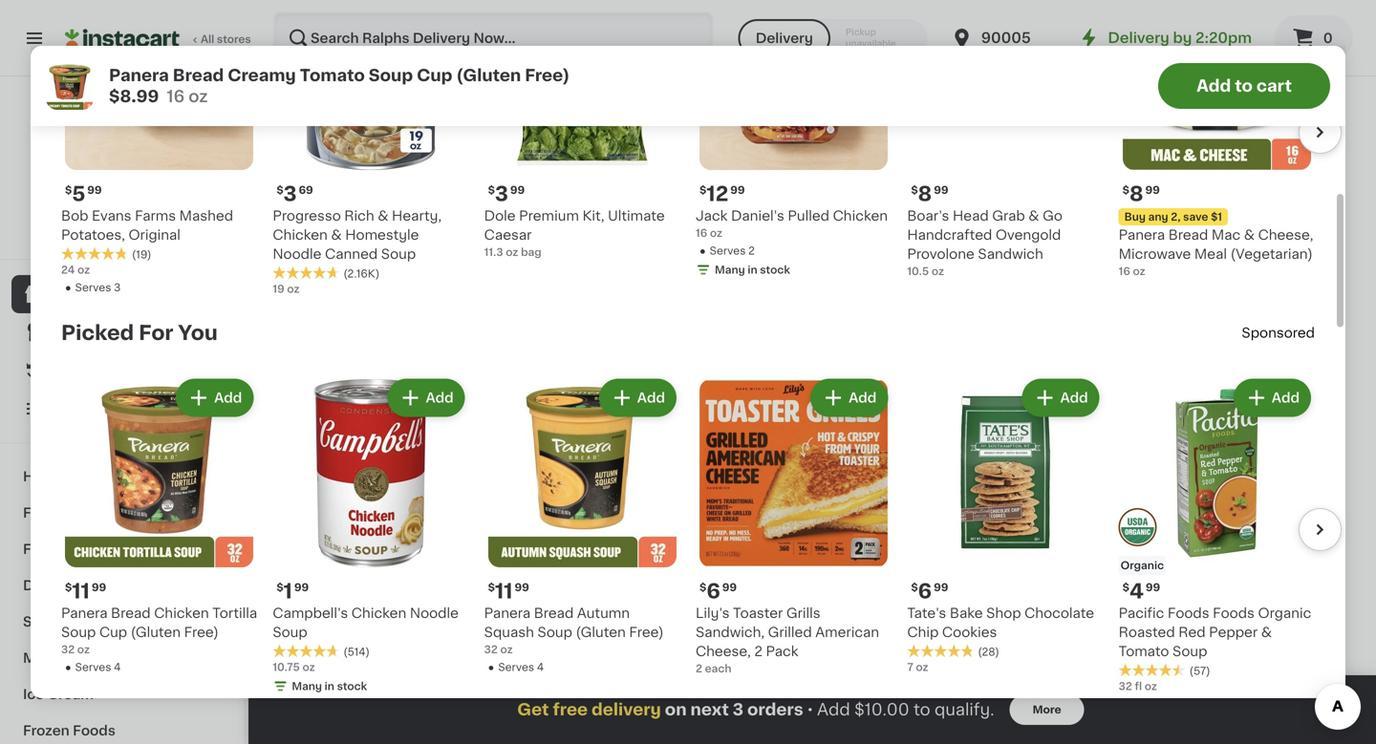 Task type: locate. For each thing, give the bounding box(es) containing it.
1 $ 6 99 from the left
[[700, 582, 737, 602]]

1 vertical spatial tomato
[[642, 431, 693, 445]]

2 6 from the left
[[918, 582, 932, 602]]

buy for panera bread mac & cheese, microwave meal (vegetarian)
[[1125, 212, 1146, 222]]

$ 8 99
[[911, 184, 949, 204], [1123, 184, 1160, 204], [646, 368, 684, 388]]

tomato inside panera bread creamy tomato soup cup (gluten free) $8.99 16 oz
[[300, 67, 365, 84]]

panera bread chicken tortilla soup cup (gluten free) 32 oz ● serves 4
[[820, 393, 968, 478], [61, 607, 257, 673]]

2 inside jack daniel's pulled chicken 16 oz ● serves 2
[[749, 246, 755, 256]]

0 horizontal spatial many
[[292, 681, 322, 692]]

season
[[998, 11, 1048, 24]]

1 horizontal spatial autumn
[[1268, 393, 1321, 406]]

0 vertical spatial 24
[[61, 265, 75, 275]]

0 horizontal spatial bubbies sauerkraut 25 oz
[[642, 11, 773, 40]]

chicken right pulled
[[833, 209, 888, 223]]

0 horizontal spatial sauerkraut
[[701, 11, 773, 24]]

& right mac
[[1244, 228, 1255, 242]]

None search field
[[273, 11, 714, 65]]

snacks & candy
[[23, 615, 136, 629]]

0 horizontal spatial and
[[403, 393, 428, 406]]

0 horizontal spatial autumn
[[577, 607, 630, 620]]

meat & seafood link
[[11, 640, 232, 677]]

1 horizontal spatial cheese,
[[1258, 228, 1314, 242]]

1 horizontal spatial and
[[459, 135, 499, 156]]

0 vertical spatial many in stock
[[715, 265, 790, 275]]

1 horizontal spatial many
[[715, 265, 745, 275]]

in down campbell's chicken noodle soup
[[325, 681, 334, 692]]

5 bubbies from the left
[[1176, 11, 1231, 24]]

$ 8 99 up the boar's
[[911, 184, 949, 204]]

oz inside panera bread creamy tomato soup cup (gluten free) $8.99 16 oz
[[189, 88, 208, 105]]

save right 2,
[[1183, 212, 1208, 222]]

0 horizontal spatial cheese,
[[696, 645, 751, 659]]

save right the 3,
[[707, 395, 732, 406]]

6 up the tate's
[[918, 582, 932, 602]]

pork
[[524, 393, 554, 406]]

0 horizontal spatial 25
[[642, 29, 656, 40]]

2 kosher from the left
[[1234, 11, 1282, 24]]

delivery by 2:20pm link
[[1078, 27, 1252, 50]]

each
[[705, 664, 732, 674]]

many in stock
[[715, 265, 790, 275], [292, 681, 367, 692]]

2 horizontal spatial 16
[[1119, 266, 1130, 277]]

all for (60+)
[[1161, 139, 1177, 152]]

0 horizontal spatial delivery
[[101, 190, 159, 204]]

by
[[1173, 31, 1192, 45]]

tomato inside pacific foods foods organic roasted red pepper & tomato soup
[[1119, 645, 1169, 659]]

2 left each
[[696, 664, 702, 674]]

policy
[[134, 213, 167, 223]]

original
[[129, 228, 181, 242]]

0 horizontal spatial any
[[672, 395, 692, 406]]

3 up the picked
[[114, 282, 121, 293]]

all
[[201, 34, 214, 44]]

3 right next
[[733, 702, 744, 718]]

0 vertical spatial creamy
[[228, 67, 296, 84]]

0 vertical spatial in
[[748, 265, 758, 275]]

1 vertical spatial cheese,
[[696, 645, 751, 659]]

dill
[[396, 11, 417, 24], [1285, 11, 1306, 24]]

see
[[663, 513, 689, 526]]

hearty,
[[392, 209, 442, 223]]

many in stock down jack daniel's pulled chicken 16 oz ● serves 2
[[715, 265, 790, 275]]

1 horizontal spatial save
[[1183, 212, 1208, 222]]

1 vertical spatial and
[[403, 393, 428, 406]]

99 inside the "$ 1 99"
[[294, 583, 309, 593]]

16 right $8.99
[[167, 88, 185, 105]]

oz inside dole premium kit, ultimate caesar 11.3 oz bag
[[506, 247, 518, 258]]

& up homestyle
[[378, 209, 388, 223]]

& inside boar's head grab & go handcrafted ovengold provolone sandwich 10.5 oz
[[1029, 209, 1039, 223]]

all inside view all (500+) link
[[1152, 575, 1168, 588]]

to right $10.00
[[914, 702, 931, 718]]

1 vertical spatial to
[[914, 702, 931, 718]]

potatoes,
[[61, 228, 125, 242]]

add
[[1197, 78, 1231, 94], [406, 211, 434, 225], [584, 211, 612, 225], [762, 211, 789, 225], [939, 211, 967, 225], [1117, 211, 1145, 225], [214, 392, 242, 405], [426, 392, 454, 405], [637, 392, 665, 405], [849, 392, 877, 405], [1060, 392, 1088, 405], [1272, 392, 1300, 405], [762, 648, 789, 661], [939, 648, 967, 661], [1117, 648, 1145, 661], [817, 702, 850, 718]]

2 vertical spatial noodle
[[410, 607, 459, 620]]

boneless
[[1070, 30, 1133, 43]]

24 down 100% on the left of page
[[61, 265, 75, 275]]

delivery
[[1108, 31, 1170, 45], [756, 32, 813, 45], [101, 190, 159, 204]]

foods down 'cream'
[[73, 724, 115, 738]]

0 horizontal spatial shop
[[54, 288, 89, 301]]

view up pacific
[[1116, 575, 1149, 588]]

99
[[87, 185, 102, 196], [730, 185, 745, 196], [510, 185, 525, 196], [934, 185, 949, 196], [1145, 185, 1160, 196], [313, 369, 328, 379], [669, 369, 684, 379], [850, 369, 865, 379], [92, 583, 106, 593], [722, 583, 737, 593], [294, 583, 309, 593], [515, 583, 529, 593], [934, 583, 948, 593], [1146, 583, 1160, 593]]

sauerkraut
[[701, 11, 773, 24], [879, 11, 951, 24]]

foods up red at the bottom right
[[1168, 607, 1210, 620]]

1 horizontal spatial $ 8 99
[[911, 184, 949, 204]]

cheese, up each
[[696, 645, 751, 659]]

& inside bubbies pickle, bread & butter chips, snacking
[[613, 11, 624, 24]]

fresh inside 'link'
[[23, 543, 61, 556]]

tomato down "buy any 3, save $1.50"
[[642, 431, 693, 445]]

99 inside $ 5 99
[[87, 185, 102, 196]]

ovengold
[[996, 228, 1061, 242]]

and inside prepared foods and meals link
[[459, 135, 499, 156]]

& left candy
[[76, 615, 87, 629]]

any left the 3,
[[672, 395, 692, 406]]

fresh
[[23, 507, 61, 520], [23, 543, 61, 556]]

chicken inside jack daniel's pulled chicken 16 oz ● serves 2
[[833, 209, 888, 223]]

and up $ 3 99
[[459, 135, 499, 156]]

ralphs delivery now
[[51, 190, 193, 204]]

0 vertical spatial view
[[1125, 139, 1158, 152]]

soup inside campbell's chicken noodle soup
[[273, 626, 307, 639]]

4
[[873, 468, 880, 478], [1228, 468, 1235, 478], [1130, 582, 1144, 602], [114, 662, 121, 673], [537, 662, 544, 673]]

item carousel region containing prepared foods and meals
[[287, 126, 1338, 547]]

chicken up '(514)'
[[351, 607, 406, 620]]

shop up the picked
[[54, 288, 89, 301]]

foods
[[389, 135, 454, 156], [1168, 607, 1210, 620], [1213, 607, 1255, 620], [73, 724, 115, 738]]

2 bubbies sauerkraut 25 oz from the left
[[820, 11, 951, 40]]

product group
[[464, 0, 627, 79], [820, 0, 982, 59], [1176, 0, 1338, 79], [287, 195, 449, 463], [464, 195, 627, 496], [642, 195, 805, 536], [820, 195, 982, 498], [998, 195, 1160, 425], [1176, 195, 1338, 498], [61, 375, 257, 675], [273, 375, 469, 698], [484, 375, 680, 675], [696, 375, 892, 677], [907, 375, 1104, 675], [1119, 375, 1315, 694], [287, 632, 449, 745], [464, 632, 627, 745], [642, 632, 805, 745], [820, 632, 982, 745], [998, 632, 1160, 745], [1176, 632, 1338, 745]]

1 horizontal spatial tomato
[[642, 431, 693, 445]]

stock down jack daniel's pulled chicken 16 oz ● serves 2
[[760, 265, 790, 275]]

0 horizontal spatial 8
[[653, 368, 667, 388]]

ralphs
[[51, 190, 98, 204]]

1 vertical spatial in
[[557, 393, 569, 406]]

2 vertical spatial tomato
[[1119, 645, 1169, 659]]

for
[[139, 323, 173, 343]]

jack
[[696, 209, 728, 223]]

2 vertical spatial in
[[325, 681, 334, 692]]

all left (500+)
[[1152, 575, 1168, 588]]

noodle for chicken
[[273, 248, 322, 261]]

(514)
[[343, 647, 370, 658]]

2 fresh from the top
[[23, 543, 61, 556]]

1 25 from the left
[[642, 29, 656, 40]]

fresh up dairy
[[23, 543, 61, 556]]

& right "pepper"
[[1261, 626, 1272, 639]]

9 down afc
[[998, 412, 1005, 422]]

0 horizontal spatial dill
[[396, 11, 417, 24]]

2 horizontal spatial 8
[[1130, 184, 1144, 204]]

2 bubbies from the left
[[464, 11, 520, 24]]

autumn inside product group
[[1268, 393, 1321, 406]]

99 inside $ 12 99
[[730, 185, 745, 196]]

& up snacking
[[613, 11, 624, 24]]

shop right bake
[[986, 607, 1021, 620]]

shop inside tate's bake shop chocolate chip cookies
[[986, 607, 1021, 620]]

1 vertical spatial autumn
[[577, 607, 630, 620]]

(gluten
[[456, 67, 521, 84], [1267, 412, 1317, 426], [820, 431, 870, 445], [642, 450, 692, 464], [131, 626, 181, 639], [576, 626, 626, 639]]

noodle inside home chef heat and eat classic chicken noodle soup 24 oz
[[287, 431, 336, 445]]

1 horizontal spatial buy
[[1125, 212, 1146, 222]]

bubbies
[[287, 11, 342, 24], [464, 11, 520, 24], [642, 11, 697, 24], [820, 11, 875, 24], [1176, 11, 1231, 24]]

on
[[665, 702, 687, 718]]

8
[[918, 184, 932, 204], [1130, 184, 1144, 204], [653, 368, 667, 388]]

0 horizontal spatial tomato
[[300, 67, 365, 84]]

buy inside product group
[[648, 395, 669, 406]]

0 vertical spatial autumn
[[1268, 393, 1321, 406]]

1 vertical spatial squash
[[484, 626, 534, 639]]

chicken down progresso
[[273, 228, 328, 242]]

view left (60+)
[[1125, 139, 1158, 152]]

pricing
[[93, 213, 131, 223]]

0 horizontal spatial kosher
[[345, 11, 393, 24]]

bubbies kosher dill pickles up add to cart
[[1176, 11, 1306, 43]]

foods for frozen foods
[[73, 724, 115, 738]]

pickles up add to cart
[[1176, 30, 1223, 43]]

foods for prepared foods and meals
[[389, 135, 454, 156]]

bubbies kosher dill pickles button up add to cart
[[1176, 0, 1338, 61]]

bubbies inside bubbies pickle, bread & butter chips, snacking
[[464, 11, 520, 24]]

tomato inside panera bread creamy tomato soup cup (gluten free)
[[642, 431, 693, 445]]

$ inside $ 12 99
[[700, 185, 707, 196]]

& down the brand
[[1056, 30, 1067, 43]]

2 vertical spatial 16
[[1119, 266, 1130, 277]]

buy left 2,
[[1125, 212, 1146, 222]]

1 horizontal spatial tortilla
[[820, 412, 865, 426]]

many down "10.75 oz"
[[292, 681, 322, 692]]

meat
[[23, 652, 58, 665]]

0 horizontal spatial 24
[[61, 265, 75, 275]]

1 vertical spatial fresh
[[23, 543, 61, 556]]

free) inside panera bread creamy tomato soup cup (gluten free)
[[696, 450, 730, 464]]

all left (60+)
[[1161, 139, 1177, 152]]

satisfaction
[[80, 232, 145, 242]]

0 vertical spatial many
[[715, 265, 745, 275]]

1 vertical spatial any
[[672, 395, 692, 406]]

1 horizontal spatial many in stock
[[715, 265, 790, 275]]

1 vertical spatial shop
[[986, 607, 1021, 620]]

0 vertical spatial to
[[1235, 78, 1253, 94]]

$ 6 99 up lily's
[[700, 582, 737, 602]]

delivery
[[592, 702, 661, 718]]

9 inside afc crunchy roll 9 oz
[[998, 412, 1005, 422]]

0 vertical spatial tomato
[[300, 67, 365, 84]]

stock down '(514)'
[[337, 681, 367, 692]]

0 horizontal spatial in
[[325, 681, 334, 692]]

any left 2,
[[1148, 212, 1168, 222]]

many in stock down "10.75 oz"
[[292, 681, 367, 692]]

8 for buy any 3, save $1.50
[[653, 368, 667, 388]]

9 left the 49
[[1009, 368, 1023, 388]]

1 horizontal spatial kosher
[[1234, 11, 1282, 24]]

cup inside panera bread creamy tomato soup cup (gluten free)
[[734, 431, 762, 445]]

100% satisfaction guarantee button
[[30, 226, 214, 245]]

8 up "buy any 3, save $1.50"
[[653, 368, 667, 388]]

add to cart button
[[1158, 63, 1330, 109]]

save inside product group
[[707, 395, 732, 406]]

to inside add to cart button
[[1235, 78, 1253, 94]]

2 horizontal spatial delivery
[[1108, 31, 1170, 45]]

1 vertical spatial tortilla
[[212, 607, 257, 620]]

0 vertical spatial squash
[[1176, 412, 1226, 426]]

0 horizontal spatial 16
[[167, 88, 185, 105]]

$ 8 99 up "buy any 3, save $1.50"
[[646, 368, 684, 388]]

2 dill from the left
[[1285, 11, 1306, 24]]

1 horizontal spatial panera bread autumn squash soup (gluten free) 32 oz ● serves 4
[[1176, 393, 1321, 478]]

chicken down "heat"
[[364, 412, 419, 426]]

(gluten inside panera bread creamy tomato soup cup (gluten free) $8.99 16 oz
[[456, 67, 521, 84]]

soup inside panera bread creamy tomato soup cup (gluten free)
[[696, 431, 731, 445]]

pickles up panera bread creamy tomato soup cup (gluten free) $8.99 16 oz
[[287, 30, 334, 43]]

& left the go
[[1029, 209, 1039, 223]]

serves inside jack daniel's pulled chicken 16 oz ● serves 2
[[710, 246, 746, 256]]

tomato up the prepared
[[300, 67, 365, 84]]

2 25 from the left
[[820, 29, 834, 40]]

creamy for panera bread creamy tomato soup cup (gluten free) $8.99 16 oz
[[228, 67, 296, 84]]

kosher inside product group
[[1234, 11, 1282, 24]]

view inside view all (60+) link
[[1125, 139, 1158, 152]]

$ 6 99 up the tate's
[[911, 582, 948, 602]]

view pricing policy link
[[65, 210, 179, 226]]

1 vertical spatial view
[[65, 213, 91, 223]]

qualify.
[[935, 702, 995, 718]]

tomato down roasted
[[1119, 645, 1169, 659]]

0 horizontal spatial 9
[[998, 412, 1005, 422]]

1 horizontal spatial $ 6 99
[[911, 582, 948, 602]]

$ 8 99 up buy any 2, save $1
[[1123, 184, 1160, 204]]

1 horizontal spatial 6
[[918, 582, 932, 602]]

foods up "pepper"
[[1213, 607, 1255, 620]]

0 vertical spatial noodle
[[273, 248, 322, 261]]

0 horizontal spatial bubbies kosher dill pickles button
[[287, 0, 449, 61]]

chicken left afc
[[913, 393, 968, 406]]

microwave
[[1119, 248, 1191, 261]]

1 horizontal spatial 16
[[696, 228, 707, 239]]

0 vertical spatial 16
[[167, 88, 185, 105]]

kosher up panera bread creamy tomato soup cup (gluten free) $8.99 16 oz
[[345, 11, 393, 24]]

add inside the treatment tracker modal dialog
[[817, 702, 850, 718]]

1 vertical spatial creamy
[[735, 412, 788, 426]]

brand
[[1051, 11, 1091, 24]]

creamy down $1.50
[[735, 412, 788, 426]]

2 horizontal spatial $ 8 99
[[1123, 184, 1160, 204]]

1 horizontal spatial delivery
[[756, 32, 813, 45]]

0 vertical spatial buy
[[1125, 212, 1146, 222]]

shop
[[54, 288, 89, 301], [986, 607, 1021, 620]]

butter
[[464, 30, 507, 43]]

service type group
[[739, 19, 928, 57]]

fresh down the "holiday"
[[23, 507, 61, 520]]

tomato for panera bread creamy tomato soup cup (gluten free) $8.99 16 oz
[[300, 67, 365, 84]]

free)
[[525, 67, 570, 84], [873, 431, 908, 445], [1176, 431, 1210, 445], [696, 450, 730, 464], [184, 626, 219, 639], [629, 626, 664, 639]]

creamy inside panera bread creamy tomato soup cup (gluten free)
[[735, 412, 788, 426]]

2,
[[1171, 212, 1181, 222]]

2 horizontal spatial tomato
[[1119, 645, 1169, 659]]

many down jack
[[715, 265, 745, 275]]

0 vertical spatial organic
[[1121, 561, 1164, 571]]

11
[[831, 368, 849, 388], [72, 582, 90, 602], [495, 582, 513, 602]]

view all (60+)
[[1125, 139, 1218, 152]]

product group containing 9
[[998, 195, 1160, 425]]

save
[[1183, 212, 1208, 222], [707, 395, 732, 406]]

$ 3 99
[[488, 184, 525, 204]]

view inside view pricing policy link
[[65, 213, 91, 223]]

0 horizontal spatial $ 6 99
[[700, 582, 737, 602]]

frozen foods
[[23, 724, 115, 738]]

view inside view all (500+) link
[[1116, 575, 1149, 588]]

sponsored badge image
[[820, 44, 878, 55], [464, 63, 522, 74], [1176, 63, 1233, 74], [820, 482, 878, 493], [1176, 482, 1233, 493]]

item carousel region
[[34, 0, 1342, 314], [287, 126, 1338, 547], [34, 368, 1342, 712], [287, 563, 1338, 745]]

boar's
[[907, 209, 949, 223]]

& inside pacific foods foods organic roasted red pepper & tomato soup
[[1261, 626, 1272, 639]]

candy
[[91, 615, 136, 629]]

prepared
[[287, 135, 384, 156]]

1 horizontal spatial any
[[1148, 212, 1168, 222]]

2 sauerkraut from the left
[[879, 11, 951, 24]]

1 vertical spatial stock
[[337, 681, 367, 692]]

buy left the 3,
[[648, 395, 669, 406]]

mac
[[1212, 228, 1241, 242]]

ralphs delivery now link
[[51, 99, 193, 206]]

$ 8 99 for boar's head grab & go handcrafted ovengold provolone sandwich
[[911, 184, 949, 204]]

$ 8 99 inside product group
[[646, 368, 684, 388]]

99 inside $ 4 99
[[1146, 583, 1160, 593]]

2 vertical spatial view
[[1116, 575, 1149, 588]]

1 horizontal spatial organic
[[1258, 607, 1312, 620]]

soup
[[369, 67, 413, 84], [381, 248, 416, 261], [868, 412, 903, 426], [1229, 412, 1264, 426], [339, 431, 374, 445], [696, 431, 731, 445], [61, 626, 96, 639], [273, 626, 307, 639], [538, 626, 572, 639], [1173, 645, 1207, 659]]

cup inside panera bread creamy tomato soup cup (gluten free) $8.99 16 oz
[[417, 67, 452, 84]]

and right "heat"
[[403, 393, 428, 406]]

oz inside 'panera bread mac & cheese, microwave meal (vegetarian) 16 oz'
[[1133, 266, 1146, 277]]

8 up buy any 2, save $1
[[1130, 184, 1144, 204]]

bubbies kosher dill pickles button
[[287, 0, 449, 61], [1176, 0, 1338, 61]]

kosher up 2:20pm
[[1234, 11, 1282, 24]]

product group containing bubbies kosher dill pickles
[[1176, 0, 1338, 79]]

8 up the boar's
[[918, 184, 932, 204]]

$ inside $ 3 99
[[488, 185, 495, 196]]

panera
[[109, 67, 169, 84], [1119, 228, 1165, 242], [820, 393, 866, 406], [1176, 393, 1222, 406], [642, 412, 689, 426], [61, 607, 107, 620], [484, 607, 531, 620]]

$ 6 99 for tate's bake shop chocolate chip cookies
[[911, 582, 948, 602]]

1 horizontal spatial bubbies kosher dill pickles button
[[1176, 0, 1338, 61]]

panera bread autumn squash soup (gluten free) 32 oz ● serves 4
[[1176, 393, 1321, 478], [484, 607, 664, 673]]

soup inside home chef heat and eat classic chicken noodle soup 24 oz
[[339, 431, 374, 445]]

2 down daniel's
[[749, 246, 755, 256]]

view all (500+) link
[[1116, 572, 1231, 591]]

view down ralphs
[[65, 213, 91, 223]]

2 bubbies kosher dill pickles from the left
[[1176, 11, 1306, 43]]

view pricing policy
[[65, 213, 167, 223]]

1 vertical spatial 16
[[696, 228, 707, 239]]

pickle,
[[523, 11, 567, 24]]

1 vertical spatial buy
[[648, 395, 669, 406]]

24 inside 24 oz ● serves 3
[[61, 265, 75, 275]]

all
[[1161, 139, 1177, 152], [1152, 575, 1168, 588]]

1 horizontal spatial squash
[[1176, 412, 1226, 426]]

progresso rich & hearty, chicken & homestyle noodle canned soup
[[273, 209, 442, 261]]

in down jack daniel's pulled chicken 16 oz ● serves 2
[[748, 265, 758, 275]]

1 horizontal spatial shop
[[986, 607, 1021, 620]]

picked for you
[[61, 323, 218, 343]]

item carousel region containing tailgating
[[287, 563, 1338, 745]]

toaster
[[733, 607, 783, 620]]

16 inside panera bread creamy tomato soup cup (gluten free) $8.99 16 oz
[[167, 88, 185, 105]]

dill inside product group
[[1285, 11, 1306, 24]]

fresh vegetables link
[[11, 495, 232, 531]]

treatment tracker modal dialog
[[248, 676, 1376, 745]]

1 vertical spatial 9
[[998, 412, 1005, 422]]

caesar
[[484, 228, 532, 242]]

creamy down stores
[[228, 67, 296, 84]]

$ 1 99
[[277, 582, 309, 602]]

free) inside panera bread creamy tomato soup cup (gluten free) $8.99 16 oz
[[525, 67, 570, 84]]

in right pork
[[557, 393, 569, 406]]

1 vertical spatial panera bread chicken tortilla soup cup (gluten free) 32 oz ● serves 4
[[61, 607, 257, 673]]

to
[[1235, 78, 1253, 94], [914, 702, 931, 718]]

1 vertical spatial save
[[707, 395, 732, 406]]

oz inside boar's head grab & go handcrafted ovengold provolone sandwich 10.5 oz
[[932, 266, 944, 277]]

1 fresh from the top
[[23, 507, 61, 520]]

16 down jack
[[696, 228, 707, 239]]

creamy inside panera bread creamy tomato soup cup (gluten free) $8.99 16 oz
[[228, 67, 296, 84]]

lily's
[[696, 607, 730, 620]]

bubbies sauerkraut 25 oz inside product group
[[820, 11, 951, 40]]

to left the "cart"
[[1235, 78, 1253, 94]]

1 vertical spatial 24
[[287, 450, 300, 460]]

24 down eat
[[287, 450, 300, 460]]

cup
[[417, 67, 452, 84], [906, 412, 934, 426], [734, 431, 762, 445], [99, 626, 127, 639]]

product group containing 4
[[1119, 375, 1315, 694]]

1 horizontal spatial 25
[[820, 29, 834, 40]]

16 down microwave
[[1119, 266, 1130, 277]]

0 vertical spatial panera bread autumn squash soup (gluten free) 32 oz ● serves 4
[[1176, 393, 1321, 478]]

bread inside bubbies pickle, bread & butter chips, snacking
[[570, 11, 610, 24]]

1 horizontal spatial creamy
[[735, 412, 788, 426]]

noodle inside progresso rich & hearty, chicken & homestyle noodle canned soup
[[273, 248, 322, 261]]

0 vertical spatial panera bread chicken tortilla soup cup (gluten free) 32 oz ● serves 4
[[820, 393, 968, 478]]

all inside view all (60+) link
[[1161, 139, 1177, 152]]

bubbies kosher dill pickles up panera bread creamy tomato soup cup (gluten free) $8.99 16 oz
[[287, 11, 417, 43]]

soup inside progresso rich & hearty, chicken & homestyle noodle canned soup
[[381, 248, 416, 261]]

0 vertical spatial save
[[1183, 212, 1208, 222]]

fresh fruit link
[[11, 531, 232, 568]]

ice
[[23, 688, 44, 702]]

6 up lily's
[[707, 582, 720, 602]]

cheese, up the (vegetarian)
[[1258, 228, 1314, 242]]

item carousel region containing 11
[[34, 368, 1342, 712]]

0 vertical spatial cheese,
[[1258, 228, 1314, 242]]

delivery inside button
[[756, 32, 813, 45]]

2 left pack
[[754, 645, 763, 659]]

meat & seafood
[[23, 652, 134, 665]]

tailgating link
[[287, 570, 392, 593]]

cheese, inside 'panera bread mac & cheese, microwave meal (vegetarian) 16 oz'
[[1258, 228, 1314, 242]]

foods up hearty,
[[389, 135, 454, 156]]

bread inside panera bread creamy tomato soup cup (gluten free)
[[692, 412, 732, 426]]

1 6 from the left
[[707, 582, 720, 602]]

product group containing panera bread autumn squash soup (gluten free)
[[1176, 195, 1338, 498]]

bubbies kosher dill pickles button up panera bread creamy tomato soup cup (gluten free) $8.99 16 oz
[[287, 0, 449, 61]]

sandwich
[[978, 248, 1043, 261]]

creamy for panera bread creamy tomato soup cup (gluten free)
[[735, 412, 788, 426]]

1 vertical spatial noodle
[[287, 431, 336, 445]]

2 $ 6 99 from the left
[[911, 582, 948, 602]]

& up canned
[[331, 228, 342, 242]]

$ inside the "$ 1 99"
[[277, 583, 284, 593]]



Task type: vqa. For each thing, say whether or not it's contained in the screenshot.
Holiday
yes



Task type: describe. For each thing, give the bounding box(es) containing it.
frozen
[[23, 724, 70, 738]]

•
[[807, 702, 813, 718]]

3 up "dole"
[[495, 184, 508, 204]]

& inside season brand sardines, skinless & boneless
[[1056, 30, 1067, 43]]

2 horizontal spatial 11
[[831, 368, 849, 388]]

(gluten inside panera bread creamy tomato soup cup (gluten free)
[[642, 450, 692, 464]]

1 pickles from the left
[[287, 30, 334, 43]]

1 kosher from the left
[[345, 11, 393, 24]]

100%
[[49, 232, 78, 242]]

foods for pacific foods foods organic roasted red pepper & tomato soup
[[1168, 607, 1210, 620]]

prepared foods and meals link
[[287, 134, 567, 157]]

1 bubbies kosher dill pickles button from the left
[[287, 0, 449, 61]]

1 horizontal spatial stock
[[760, 265, 790, 275]]

2 horizontal spatial $ 11 99
[[824, 368, 865, 388]]

0 horizontal spatial stock
[[337, 681, 367, 692]]

0 horizontal spatial $ 11 99
[[65, 582, 106, 602]]

$1
[[1211, 212, 1222, 222]]

10.75
[[273, 662, 300, 673]]

home chef heat and eat classic chicken noodle soup 24 oz
[[287, 393, 428, 460]]

handcrafted
[[907, 228, 992, 242]]

& inside 'panera bread mac & cheese, microwave meal (vegetarian) 16 oz'
[[1244, 228, 1255, 242]]

any for panera bread creamy tomato soup cup (gluten free)
[[672, 395, 692, 406]]

0 horizontal spatial organic
[[1121, 561, 1164, 571]]

8 for buy any 2, save $1
[[1130, 184, 1144, 204]]

0 horizontal spatial panera bread chicken tortilla soup cup (gluten free) 32 oz ● serves 4
[[61, 607, 257, 673]]

get free delivery on next 3 orders • add $10.00 to qualify.
[[517, 702, 995, 718]]

$ 8 99 for buy any 2, save $1
[[1123, 184, 1160, 204]]

2 bubbies kosher dill pickles button from the left
[[1176, 0, 1338, 61]]

product group containing 1
[[273, 375, 469, 698]]

oz inside jack daniel's pulled chicken 16 oz ● serves 2
[[710, 228, 723, 239]]

24 inside home chef heat and eat classic chicken noodle soup 24 oz
[[287, 450, 300, 460]]

skinless
[[998, 30, 1053, 43]]

panera bread creamy tomato soup cup (gluten free) $8.99 16 oz
[[109, 67, 570, 105]]

$ 8 99 for buy any 3, save $1.50
[[646, 368, 684, 388]]

serves inside 24 oz ● serves 3
[[75, 282, 111, 293]]

season brand sardines, skinless & boneless button
[[998, 0, 1160, 84]]

19 oz
[[273, 284, 300, 294]]

roll
[[1090, 393, 1116, 406]]

1 vertical spatial many in stock
[[292, 681, 367, 692]]

0 vertical spatial tortilla
[[820, 412, 865, 426]]

1 dill from the left
[[396, 11, 417, 24]]

panera inside panera bread creamy tomato soup cup (gluten free)
[[642, 412, 689, 426]]

delivery for delivery by 2:20pm
[[1108, 31, 1170, 45]]

in inside del real pork in green sauce
[[557, 393, 569, 406]]

snacks & candy link
[[11, 604, 232, 640]]

(13)
[[535, 433, 554, 444]]

$ inside $ 4 99
[[1123, 583, 1130, 593]]

all for (500+)
[[1152, 575, 1168, 588]]

next
[[691, 702, 729, 718]]

fresh for fresh vegetables
[[23, 507, 61, 520]]

dairy
[[23, 579, 60, 593]]

(500+)
[[1171, 575, 1218, 588]]

pulled
[[788, 209, 830, 223]]

3,
[[694, 395, 704, 406]]

dole
[[484, 209, 516, 223]]

cheese, inside lily's toaster grills sandwich, grilled american cheese, 2 pack 2 each
[[696, 645, 751, 659]]

pacific foods foods organic roasted red pepper & tomato soup
[[1119, 607, 1312, 659]]

pacific
[[1119, 607, 1164, 620]]

bubbies pickle, bread & butter chips, snacking
[[464, 11, 624, 43]]

bob
[[61, 209, 88, 223]]

0 horizontal spatial 11
[[72, 582, 90, 602]]

dairy & eggs link
[[11, 568, 232, 604]]

bubbies pickle, bread & butter chips, snacking button
[[464, 0, 627, 61]]

& left eggs
[[63, 579, 75, 593]]

oz inside home chef heat and eat classic chicken noodle soup 24 oz
[[303, 450, 316, 460]]

product group containing bubbies sauerkraut
[[820, 0, 982, 59]]

squash inside product group
[[1176, 412, 1226, 426]]

sandwich,
[[696, 626, 765, 639]]

all stores
[[201, 34, 251, 44]]

daniel's
[[731, 209, 784, 223]]

you
[[178, 323, 218, 343]]

fresh for fresh fruit
[[23, 543, 61, 556]]

90005 button
[[951, 11, 1065, 65]]

0 vertical spatial shop
[[54, 288, 89, 301]]

dairy & eggs
[[23, 579, 112, 593]]

see eligible items
[[663, 513, 784, 526]]

any for panera bread mac & cheese, microwave meal (vegetarian)
[[1148, 212, 1168, 222]]

rich
[[344, 209, 374, 223]]

product group containing 8
[[642, 195, 805, 536]]

afc crunchy roll 9 oz
[[998, 393, 1116, 422]]

3 inside the treatment tracker modal dialog
[[733, 702, 744, 718]]

8 for boar's head grab & go handcrafted ovengold provolone sandwich
[[918, 184, 932, 204]]

holiday link
[[11, 459, 232, 495]]

panera inside 'panera bread mac & cheese, microwave meal (vegetarian) 16 oz'
[[1119, 228, 1165, 242]]

2 up eligible
[[695, 487, 701, 497]]

1 bubbies sauerkraut 25 oz from the left
[[642, 11, 773, 40]]

soup inside panera bread creamy tomato soup cup (gluten free) $8.99 16 oz
[[369, 67, 413, 84]]

● inside 24 oz ● serves 3
[[65, 282, 71, 293]]

snacking
[[556, 30, 618, 43]]

$ inside $ 5 99
[[65, 185, 72, 196]]

3 bubbies from the left
[[642, 11, 697, 24]]

vegetables
[[65, 507, 142, 520]]

bread inside 'panera bread mac & cheese, microwave meal (vegetarian) 16 oz'
[[1169, 228, 1208, 242]]

1 horizontal spatial 9
[[1009, 368, 1023, 388]]

item carousel region containing 5
[[34, 0, 1342, 314]]

cream
[[47, 688, 94, 702]]

1 horizontal spatial panera bread chicken tortilla soup cup (gluten free) 32 oz ● serves 4
[[820, 393, 968, 478]]

guarantee
[[147, 232, 203, 242]]

oz inside afc crunchy roll 9 oz
[[1008, 412, 1020, 422]]

(vegetarian)
[[1231, 248, 1313, 261]]

tomato for panera bread creamy tomato soup cup (gluten free)
[[642, 431, 693, 445]]

progresso
[[273, 209, 341, 223]]

go
[[1043, 209, 1063, 223]]

canned
[[325, 248, 378, 261]]

32 fl oz
[[1119, 681, 1157, 692]]

nsored
[[1268, 327, 1315, 340]]

7 oz
[[907, 662, 929, 673]]

organic inside pacific foods foods organic roasted red pepper & tomato soup
[[1258, 607, 1312, 620]]

0
[[1323, 32, 1333, 45]]

1 bubbies kosher dill pickles from the left
[[287, 11, 417, 43]]

6 for lily's toaster grills sandwich, grilled american cheese, 2 pack
[[707, 582, 720, 602]]

ice cream
[[23, 688, 94, 702]]

0 horizontal spatial panera bread autumn squash soup (gluten free) 32 oz ● serves 4
[[484, 607, 664, 673]]

ralphs delivery now logo image
[[80, 99, 164, 184]]

instacart logo image
[[65, 27, 180, 50]]

3 left 69
[[284, 184, 297, 204]]

oz inside 24 oz ● serves 3
[[77, 265, 90, 275]]

9 49
[[1009, 368, 1039, 388]]

view for view all (500+)
[[1116, 575, 1149, 588]]

1 sauerkraut from the left
[[701, 11, 773, 24]]

boar's head grab & go handcrafted ovengold provolone sandwich 10.5 oz
[[907, 209, 1063, 277]]

2 horizontal spatial in
[[748, 265, 758, 275]]

1 horizontal spatial $ 11 99
[[488, 582, 529, 602]]

0 button
[[1275, 15, 1353, 61]]

all stores link
[[65, 11, 252, 65]]

16 inside 'panera bread mac & cheese, microwave meal (vegetarian) 16 oz'
[[1119, 266, 1130, 277]]

90005
[[981, 31, 1031, 45]]

buy any 2, save $1
[[1125, 212, 1222, 222]]

chicken inside campbell's chicken noodle soup
[[351, 607, 406, 620]]

chicken down dairy & eggs link
[[154, 607, 209, 620]]

grills
[[786, 607, 821, 620]]

● inside product group
[[1179, 468, 1186, 478]]

delivery for delivery
[[756, 32, 813, 45]]

add inside add to cart button
[[1197, 78, 1231, 94]]

dole premium kit, ultimate caesar 11.3 oz bag
[[484, 209, 665, 258]]

bob evans farms mashed potatoes, original
[[61, 209, 233, 242]]

save for panera bread mac & cheese, microwave meal (vegetarian)
[[1183, 212, 1208, 222]]

heat
[[367, 393, 399, 406]]

1 horizontal spatial 11
[[495, 582, 513, 602]]

chicken inside home chef heat and eat classic chicken noodle soup 24 oz
[[364, 412, 419, 426]]

chef
[[331, 393, 363, 406]]

view for view all (60+)
[[1125, 139, 1158, 152]]

eat
[[287, 412, 309, 426]]

season brand sardines, skinless & boneless
[[998, 11, 1156, 43]]

classic
[[312, 412, 361, 426]]

(60+)
[[1180, 139, 1218, 152]]

panera bread creamy tomato soup cup (gluten free)
[[642, 412, 788, 464]]

$ 4 99
[[1123, 582, 1160, 602]]

chicken inside progresso rich & hearty, chicken & homestyle noodle canned soup
[[273, 228, 328, 242]]

product group containing bubbies pickle, bread & butter chips, snacking
[[464, 0, 627, 79]]

panera inside panera bread creamy tomato soup cup (gluten free) $8.99 16 oz
[[109, 67, 169, 84]]

view for view pricing policy
[[65, 213, 91, 223]]

& right meat
[[62, 652, 73, 665]]

del
[[464, 393, 487, 406]]

afc
[[998, 393, 1026, 406]]

$ 3 69
[[277, 184, 313, 204]]

and inside home chef heat and eat classic chicken noodle soup 24 oz
[[403, 393, 428, 406]]

● inside jack daniel's pulled chicken 16 oz ● serves 2
[[700, 246, 706, 256]]

6 for tate's bake shop chocolate chip cookies
[[918, 582, 932, 602]]

2:20pm
[[1196, 31, 1252, 45]]

spo
[[1242, 327, 1268, 340]]

panera bread mac & cheese, microwave meal (vegetarian) 16 oz
[[1119, 228, 1314, 277]]

noodle inside campbell's chicken noodle soup
[[410, 607, 459, 620]]

99 inside $ 3 99
[[510, 185, 525, 196]]

3 inside 24 oz ● serves 3
[[114, 282, 121, 293]]

homestyle
[[345, 228, 419, 242]]

tailgating
[[287, 572, 392, 592]]

12
[[707, 184, 728, 204]]

delivery by 2:20pm
[[1108, 31, 1252, 45]]

(57)
[[1190, 666, 1211, 677]]

to inside the treatment tracker modal dialog
[[914, 702, 931, 718]]

more button
[[1010, 695, 1084, 725]]

$ inside $ 3 69
[[277, 185, 284, 196]]

item badge image
[[1119, 509, 1157, 547]]

prepared foods and meals
[[287, 135, 567, 156]]

buy for panera bread creamy tomato soup cup (gluten free)
[[648, 395, 669, 406]]

save for panera bread creamy tomato soup cup (gluten free)
[[707, 395, 732, 406]]

1 bubbies from the left
[[287, 11, 342, 24]]

16 inside jack daniel's pulled chicken 16 oz ● serves 2
[[696, 228, 707, 239]]

2 pickles from the left
[[1176, 30, 1223, 43]]

noodle for eat
[[287, 431, 336, 445]]

roasted
[[1119, 626, 1175, 639]]

$ 12 99
[[700, 184, 745, 204]]

soup inside pacific foods foods organic roasted red pepper & tomato soup
[[1173, 645, 1207, 659]]

delivery button
[[739, 19, 830, 57]]

1 vertical spatial many
[[292, 681, 322, 692]]

bread inside panera bread creamy tomato soup cup (gluten free) $8.99 16 oz
[[173, 67, 224, 84]]

ice cream link
[[11, 677, 232, 713]]

4 bubbies from the left
[[820, 11, 875, 24]]

real
[[491, 393, 520, 406]]

buy any 3, save $1.50
[[648, 395, 763, 406]]

lily's toaster grills sandwich, grilled american cheese, 2 pack 2 each
[[696, 607, 879, 674]]

$ 6 99 for lily's toaster grills sandwich, grilled american cheese, 2 pack
[[700, 582, 737, 602]]



